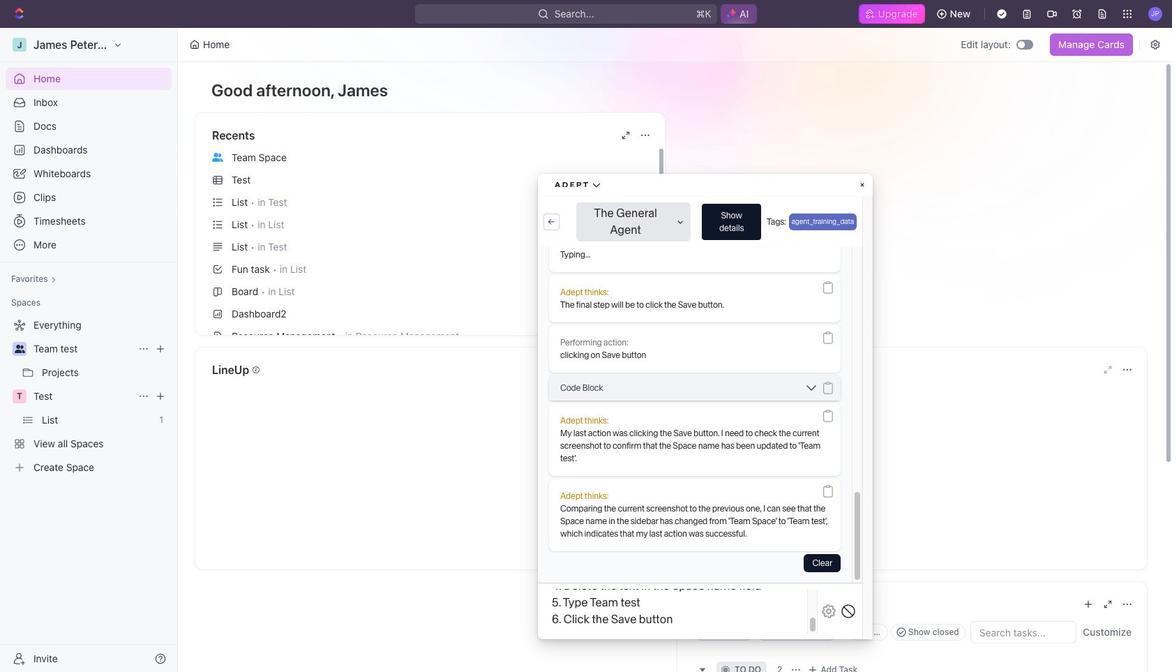 Task type: vqa. For each thing, say whether or not it's contained in the screenshot.
Go to App Center "button"
no



Task type: locate. For each thing, give the bounding box(es) containing it.
james peterson's workspace, , element
[[13, 38, 27, 52]]

0 horizontal spatial user group image
[[14, 345, 25, 353]]

user group image
[[212, 153, 223, 162], [14, 345, 25, 353]]

Search tasks... text field
[[972, 622, 1076, 643]]

tree
[[6, 314, 172, 479]]

user group image inside tree
[[14, 345, 25, 353]]

1 vertical spatial user group image
[[14, 345, 25, 353]]

0 vertical spatial user group image
[[212, 153, 223, 162]]

1 horizontal spatial user group image
[[212, 153, 223, 162]]



Task type: describe. For each thing, give the bounding box(es) containing it.
tree inside sidebar navigation
[[6, 314, 172, 479]]

sidebar navigation
[[0, 28, 181, 672]]

test, , element
[[13, 389, 27, 403]]



